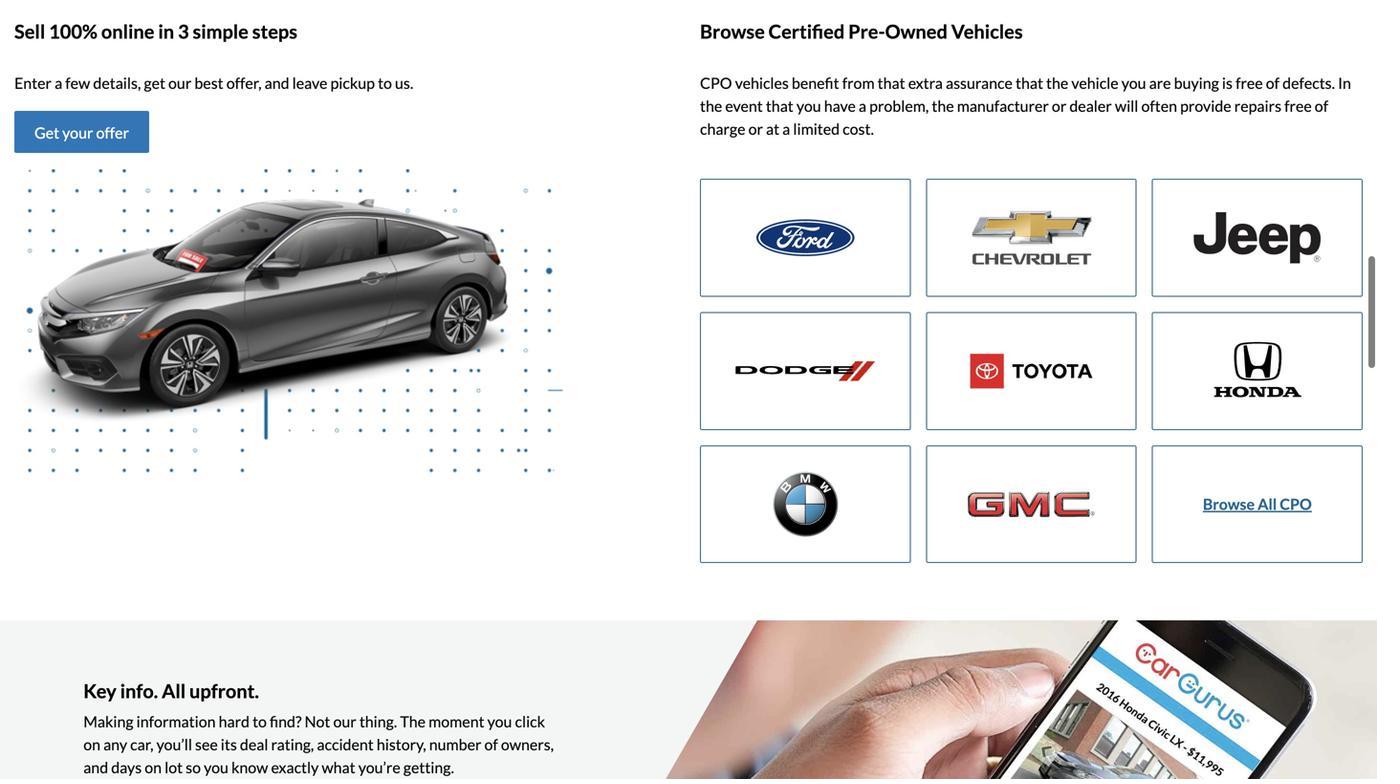 Task type: vqa. For each thing, say whether or not it's contained in the screenshot.
us.
yes



Task type: locate. For each thing, give the bounding box(es) containing it.
provide
[[1181, 97, 1232, 115]]

0 vertical spatial free
[[1236, 74, 1264, 93]]

0 vertical spatial or
[[1052, 97, 1067, 115]]

on
[[83, 736, 100, 754], [145, 759, 162, 777]]

0 horizontal spatial free
[[1236, 74, 1264, 93]]

you up 'will'
[[1122, 74, 1147, 93]]

info.
[[120, 680, 158, 703]]

have
[[824, 97, 856, 115]]

free right is
[[1236, 74, 1264, 93]]

and down any in the bottom of the page
[[83, 759, 108, 777]]

history,
[[377, 736, 426, 754]]

0 vertical spatial cpo
[[700, 74, 732, 93]]

dodge image
[[701, 313, 910, 429]]

simple
[[193, 20, 249, 43]]

cpo
[[700, 74, 732, 93], [1280, 495, 1312, 514]]

certified
[[769, 20, 845, 43]]

you down benefit
[[797, 97, 821, 115]]

days
[[111, 759, 142, 777]]

number
[[429, 736, 482, 754]]

the left vehicle
[[1047, 74, 1069, 93]]

is
[[1223, 74, 1233, 93]]

1 vertical spatial of
[[1315, 97, 1329, 115]]

1 horizontal spatial to
[[378, 74, 392, 93]]

0 vertical spatial of
[[1266, 74, 1280, 93]]

0 horizontal spatial and
[[83, 759, 108, 777]]

0 horizontal spatial a
[[55, 74, 62, 93]]

a
[[55, 74, 62, 93], [859, 97, 867, 115], [783, 120, 791, 138]]

1 vertical spatial all
[[162, 680, 186, 703]]

1 vertical spatial to
[[253, 713, 267, 732]]

1 horizontal spatial or
[[1052, 97, 1067, 115]]

offer,
[[226, 74, 262, 93]]

enter a few details, get our best offer, and leave pickup to us.
[[14, 74, 414, 93]]

on left any in the bottom of the page
[[83, 736, 100, 754]]

2 horizontal spatial a
[[859, 97, 867, 115]]

1 vertical spatial and
[[83, 759, 108, 777]]

you left click
[[488, 713, 512, 732]]

1 horizontal spatial on
[[145, 759, 162, 777]]

few
[[65, 74, 90, 93]]

you right so
[[204, 759, 229, 777]]

car,
[[130, 736, 154, 754]]

0 horizontal spatial browse
[[700, 20, 765, 43]]

2 vertical spatial of
[[485, 736, 498, 754]]

free down defects.
[[1285, 97, 1312, 115]]

0 vertical spatial browse
[[700, 20, 765, 43]]

cpo inside cpo vehicles benefit from that extra assurance that the vehicle you are buying is free of defects.  in the event that you have a problem, the manufacturer or dealer will often provide repairs free of charge or at a limited cost.
[[700, 74, 732, 93]]

0 horizontal spatial of
[[485, 736, 498, 754]]

vehicle
[[1072, 74, 1119, 93]]

upfront.
[[189, 680, 259, 703]]

1 horizontal spatial a
[[783, 120, 791, 138]]

us.
[[395, 74, 414, 93]]

you
[[1122, 74, 1147, 93], [797, 97, 821, 115], [488, 713, 512, 732], [204, 759, 229, 777]]

hard
[[219, 713, 250, 732]]

or left at
[[749, 120, 763, 138]]

leave
[[292, 74, 328, 93]]

and left leave
[[265, 74, 289, 93]]

0 vertical spatial our
[[168, 74, 192, 93]]

0 vertical spatial on
[[83, 736, 100, 754]]

and inside key info. all upfront. making information hard to find? not our thing. the moment you click on any car, you'll see its deal rating, accident history, number of owners, and days on lot so you know exactly what you're getting.
[[83, 759, 108, 777]]

0 vertical spatial all
[[1258, 495, 1277, 514]]

a right at
[[783, 120, 791, 138]]

in
[[1339, 74, 1352, 93]]

to left us.
[[378, 74, 392, 93]]

so
[[186, 759, 201, 777]]

that up manufacturer
[[1016, 74, 1044, 93]]

1 horizontal spatial our
[[333, 713, 357, 732]]

the down extra
[[932, 97, 954, 115]]

vehicles
[[952, 20, 1023, 43]]

buying
[[1175, 74, 1220, 93]]

1 vertical spatial our
[[333, 713, 357, 732]]

toyota image
[[927, 313, 1136, 429]]

what
[[322, 759, 356, 777]]

0 horizontal spatial cpo
[[700, 74, 732, 93]]

the
[[1047, 74, 1069, 93], [700, 97, 723, 115], [932, 97, 954, 115]]

deal
[[240, 736, 268, 754]]

of inside key info. all upfront. making information hard to find? not our thing. the moment you click on any car, you'll see its deal rating, accident history, number of owners, and days on lot so you know exactly what you're getting.
[[485, 736, 498, 754]]

1 vertical spatial cpo
[[1280, 495, 1312, 514]]

defects.
[[1283, 74, 1336, 93]]

0 horizontal spatial to
[[253, 713, 267, 732]]

that up problem, at top right
[[878, 74, 906, 93]]

1 horizontal spatial all
[[1258, 495, 1277, 514]]

of
[[1266, 74, 1280, 93], [1315, 97, 1329, 115], [485, 736, 498, 754]]

free
[[1236, 74, 1264, 93], [1285, 97, 1312, 115]]

1 vertical spatial or
[[749, 120, 763, 138]]

our right the get
[[168, 74, 192, 93]]

0 horizontal spatial or
[[749, 120, 763, 138]]

information
[[136, 713, 216, 732]]

1 vertical spatial browse
[[1203, 495, 1255, 514]]

cost.
[[843, 120, 874, 138]]

2 vertical spatial a
[[783, 120, 791, 138]]

of right number
[[485, 736, 498, 754]]

browse for browse certified pre-owned vehicles
[[700, 20, 765, 43]]

chevrolet image
[[927, 180, 1136, 296]]

2 horizontal spatial of
[[1315, 97, 1329, 115]]

of down defects.
[[1315, 97, 1329, 115]]

any
[[103, 736, 127, 754]]

0 horizontal spatial all
[[162, 680, 186, 703]]

to up deal
[[253, 713, 267, 732]]

to
[[378, 74, 392, 93], [253, 713, 267, 732]]

1 horizontal spatial free
[[1285, 97, 1312, 115]]

you're
[[359, 759, 401, 777]]

all
[[1258, 495, 1277, 514], [162, 680, 186, 703]]

a right "have"
[[859, 97, 867, 115]]

of up repairs
[[1266, 74, 1280, 93]]

offer
[[96, 124, 129, 142]]

in
[[158, 20, 174, 43]]

a left few
[[55, 74, 62, 93]]

our up accident
[[333, 713, 357, 732]]

0 horizontal spatial the
[[700, 97, 723, 115]]

pickup
[[331, 74, 375, 93]]

the up charge
[[700, 97, 723, 115]]

click
[[515, 713, 545, 732]]

charge
[[700, 120, 746, 138]]

or left dealer
[[1052, 97, 1067, 115]]

or
[[1052, 97, 1067, 115], [749, 120, 763, 138]]

and
[[265, 74, 289, 93], [83, 759, 108, 777]]

1 horizontal spatial and
[[265, 74, 289, 93]]

1 horizontal spatial of
[[1266, 74, 1280, 93]]

gmc image
[[927, 447, 1136, 563]]

that up at
[[766, 97, 794, 115]]

our inside key info. all upfront. making information hard to find? not our thing. the moment you click on any car, you'll see its deal rating, accident history, number of owners, and days on lot so you know exactly what you're getting.
[[333, 713, 357, 732]]

1 vertical spatial on
[[145, 759, 162, 777]]

on left lot at the bottom
[[145, 759, 162, 777]]

0 horizontal spatial on
[[83, 736, 100, 754]]

repairs
[[1235, 97, 1282, 115]]

not
[[305, 713, 330, 732]]

jeep image
[[1154, 180, 1362, 296]]

that
[[878, 74, 906, 93], [1016, 74, 1044, 93], [766, 97, 794, 115]]

our
[[168, 74, 192, 93], [333, 713, 357, 732]]

1 horizontal spatial browse
[[1203, 495, 1255, 514]]

browse
[[700, 20, 765, 43], [1203, 495, 1255, 514]]

accident
[[317, 736, 374, 754]]



Task type: describe. For each thing, give the bounding box(es) containing it.
0 horizontal spatial our
[[168, 74, 192, 93]]

1 horizontal spatial cpo
[[1280, 495, 1312, 514]]

browse all cpo link
[[1203, 493, 1312, 516]]

the
[[400, 713, 426, 732]]

1 horizontal spatial that
[[878, 74, 906, 93]]

enter
[[14, 74, 52, 93]]

cpo vehicles benefit from that extra assurance that the vehicle you are buying is free of defects.  in the event that you have a problem, the manufacturer or dealer will often provide repairs free of charge or at a limited cost.
[[700, 74, 1352, 138]]

vehicles
[[735, 74, 789, 93]]

100%
[[49, 20, 98, 43]]

get
[[34, 124, 59, 142]]

3
[[178, 20, 189, 43]]

to inside key info. all upfront. making information hard to find? not our thing. the moment you click on any car, you'll see its deal rating, accident history, number of owners, and days on lot so you know exactly what you're getting.
[[253, 713, 267, 732]]

often
[[1142, 97, 1178, 115]]

lot
[[165, 759, 183, 777]]

limited
[[793, 120, 840, 138]]

owned
[[886, 20, 948, 43]]

0 horizontal spatial that
[[766, 97, 794, 115]]

key
[[83, 680, 116, 703]]

sell 100% online in 3 simple steps
[[14, 20, 298, 43]]

get your offer
[[34, 124, 129, 142]]

online
[[101, 20, 154, 43]]

moment
[[429, 713, 485, 732]]

ford image
[[701, 180, 910, 296]]

1 horizontal spatial the
[[932, 97, 954, 115]]

its
[[221, 736, 237, 754]]

1 vertical spatial a
[[859, 97, 867, 115]]

you'll
[[156, 736, 192, 754]]

manufacturer
[[957, 97, 1049, 115]]

will
[[1115, 97, 1139, 115]]

from
[[843, 74, 875, 93]]

0 vertical spatial to
[[378, 74, 392, 93]]

bmw image
[[701, 447, 910, 563]]

see
[[195, 736, 218, 754]]

making
[[83, 713, 134, 732]]

getting.
[[404, 759, 454, 777]]

0 vertical spatial a
[[55, 74, 62, 93]]

2 horizontal spatial that
[[1016, 74, 1044, 93]]

honda image
[[1154, 313, 1362, 429]]

all inside key info. all upfront. making information hard to find? not our thing. the moment you click on any car, you'll see its deal rating, accident history, number of owners, and days on lot so you know exactly what you're getting.
[[162, 680, 186, 703]]

details,
[[93, 74, 141, 93]]

know
[[232, 759, 268, 777]]

owners,
[[501, 736, 554, 754]]

key info. all upfront. making information hard to find? not our thing. the moment you click on any car, you'll see its deal rating, accident history, number of owners, and days on lot so you know exactly what you're getting.
[[83, 680, 554, 777]]

problem,
[[870, 97, 929, 115]]

browse certified pre-owned vehicles
[[700, 20, 1023, 43]]

your
[[62, 124, 93, 142]]

at
[[766, 120, 780, 138]]

assurance
[[946, 74, 1013, 93]]

dealer
[[1070, 97, 1112, 115]]

all inside browse all cpo link
[[1258, 495, 1277, 514]]

pre-
[[849, 20, 886, 43]]

benefit
[[792, 74, 840, 93]]

extra
[[909, 74, 943, 93]]

0 vertical spatial and
[[265, 74, 289, 93]]

sell
[[14, 20, 45, 43]]

browse for browse all cpo
[[1203, 495, 1255, 514]]

steps
[[252, 20, 298, 43]]

get
[[144, 74, 165, 93]]

browse all cpo
[[1203, 495, 1312, 514]]

exactly
[[271, 759, 319, 777]]

rating,
[[271, 736, 314, 754]]

best
[[195, 74, 224, 93]]

event
[[726, 97, 763, 115]]

thing.
[[360, 713, 397, 732]]

find?
[[270, 713, 302, 732]]

2 horizontal spatial the
[[1047, 74, 1069, 93]]

1 vertical spatial free
[[1285, 97, 1312, 115]]

are
[[1150, 74, 1172, 93]]

get your offer button
[[14, 111, 149, 153]]



